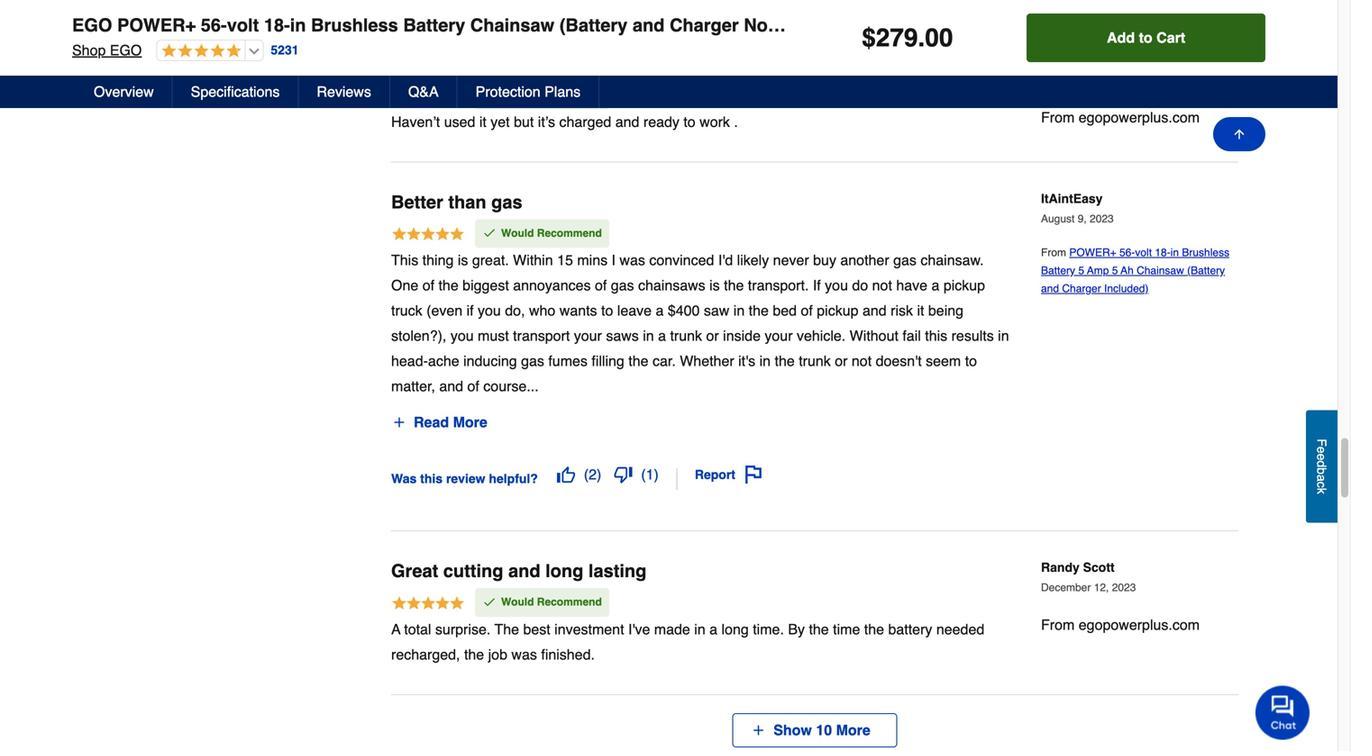 Task type: describe. For each thing, give the bounding box(es) containing it.
to right ready
[[684, 113, 696, 130]]

and inside power+ 56-volt 18-in brushless battery 5 amp 5 ah chainsaw (battery and charger included)
[[1041, 282, 1059, 295]]

from egopowerplus.com for great cutting and long lasting
[[1041, 617, 1200, 634]]

0 vertical spatial ego
[[72, 15, 112, 36]]

0 horizontal spatial it
[[479, 113, 487, 130]]

( for 2
[[584, 467, 589, 483]]

great.
[[472, 252, 509, 269]]

ready for work
[[391, 53, 521, 74]]

0 horizontal spatial work
[[479, 53, 521, 74]]

the left bed at the right top of the page
[[749, 302, 769, 319]]

0 vertical spatial volt
[[227, 15, 259, 36]]

00
[[925, 23, 953, 52]]

4.7 stars image
[[157, 43, 241, 60]]

the
[[494, 621, 519, 638]]

chainsaw.
[[921, 252, 984, 269]]

0 vertical spatial not
[[872, 277, 892, 294]]

this thing is great. within 15 mins i was convinced i'd likely never buy another gas chainsaw. one of the biggest annoyances of gas chainsaws is the transport. if you do not have a pickup truck (even if you do, who wants to leave a $400 saw in the bed of pickup and risk it being stolen?), you must transport your saws in a trunk or inside your vehicle. without fail this results in head-ache inducing gas fumes filling the car. whether it's in the trunk or not doesn't seem to matter, and of course...
[[391, 252, 1009, 395]]

overview button
[[76, 76, 173, 108]]

fail
[[903, 328, 921, 344]]

protection plans
[[476, 83, 581, 100]]

plans
[[545, 83, 581, 100]]

0 vertical spatial you
[[825, 277, 848, 294]]

0 vertical spatial is
[[458, 252, 468, 269]]

of down inducing at the left
[[467, 378, 479, 395]]

18- inside power+ 56-volt 18-in brushless battery 5 amp 5 ah chainsaw (battery and charger included)
[[1155, 246, 1171, 259]]

head-
[[391, 353, 428, 370]]

battery
[[888, 621, 932, 638]]

2 your from the left
[[765, 328, 793, 344]]

surprise.
[[435, 621, 491, 638]]

a up car.
[[658, 328, 666, 344]]

egopowerplus.com for great cutting and long lasting
[[1079, 617, 1200, 634]]

0 vertical spatial trunk
[[670, 328, 702, 344]]

overview
[[94, 83, 154, 100]]

recommend for gas
[[537, 227, 602, 240]]

reviews
[[317, 83, 371, 100]]

shop
[[72, 42, 106, 59]]

convinced
[[649, 252, 714, 269]]

plus image
[[392, 416, 406, 430]]

annoyances
[[513, 277, 591, 294]]

a right have
[[931, 277, 940, 294]]

it's
[[738, 353, 755, 370]]

ready
[[643, 113, 679, 130]]

gas up have
[[893, 252, 917, 269]]

fumes
[[548, 353, 588, 370]]

results
[[951, 328, 994, 344]]

i'd
[[718, 252, 733, 269]]

56- inside power+ 56-volt 18-in brushless battery 5 amp 5 ah chainsaw (battery and charger included)
[[1119, 246, 1135, 259]]

the left job
[[464, 646, 484, 663]]

it's
[[538, 113, 555, 130]]

december inside mooseahola december 15, 2023
[[1041, 74, 1091, 87]]

cart
[[1156, 29, 1185, 46]]

finished.
[[541, 646, 595, 663]]

10
[[816, 722, 832, 739]]

in inside power+ 56-volt 18-in brushless battery 5 amp 5 ah chainsaw (battery and charger included)
[[1171, 246, 1179, 259]]

1 vertical spatial is
[[709, 277, 720, 294]]

but
[[514, 113, 534, 130]]

to inside "button"
[[1139, 29, 1152, 46]]

15
[[557, 252, 573, 269]]

1 vertical spatial .
[[734, 113, 738, 130]]

9,
[[1078, 213, 1087, 225]]

included) inside power+ 56-volt 18-in brushless battery 5 amp 5 ah chainsaw (battery and charger included)
[[1104, 282, 1149, 295]]

read
[[414, 414, 449, 431]]

course...
[[483, 378, 539, 395]]

0 horizontal spatial charger
[[670, 15, 739, 36]]

12,
[[1094, 582, 1109, 594]]

would for gas
[[501, 227, 534, 240]]

$
[[862, 23, 876, 52]]

0 horizontal spatial this
[[420, 472, 443, 486]]

great
[[391, 561, 438, 582]]

would recommend for and
[[501, 596, 602, 609]]

1 horizontal spatial more
[[836, 722, 870, 739]]

0 vertical spatial 56-
[[201, 15, 227, 36]]

matter,
[[391, 378, 435, 395]]

1 vertical spatial or
[[835, 353, 848, 370]]

chainsaw inside power+ 56-volt 18-in brushless battery 5 amp 5 ah chainsaw (battery and charger included)
[[1137, 264, 1184, 277]]

this inside this thing is great. within 15 mins i was convinced i'd likely never buy another gas chainsaw. one of the biggest annoyances of gas chainsaws is the transport. if you do not have a pickup truck (even if you do, who wants to leave a $400 saw in the bed of pickup and risk it being stolen?), you must transport your saws in a trunk or inside your vehicle. without fail this results in head-ache inducing gas fumes filling the car. whether it's in the trunk or not doesn't seem to matter, and of course...
[[925, 328, 947, 344]]

must
[[478, 328, 509, 344]]

buy
[[813, 252, 836, 269]]

would recommend for work
[[501, 89, 602, 101]]

( for 1
[[641, 467, 646, 483]]

1 vertical spatial work
[[700, 113, 730, 130]]

this
[[391, 252, 418, 269]]

amp
[[1087, 264, 1109, 277]]

gas down 'transport'
[[521, 353, 544, 370]]

0 vertical spatial .
[[918, 23, 925, 52]]

it inside this thing is great. within 15 mins i was convinced i'd likely never buy another gas chainsaw. one of the biggest annoyances of gas chainsaws is the transport. if you do not have a pickup truck (even if you do, who wants to leave a $400 saw in the bed of pickup and risk it being stolen?), you must transport your saws in a trunk or inside your vehicle. without fail this results in head-ache inducing gas fumes filling the car. whether it's in the trunk or not doesn't seem to matter, and of course...
[[917, 302, 924, 319]]

being
[[928, 302, 964, 319]]

inside
[[723, 328, 761, 344]]

mooseahola december 15, 2023
[[1041, 53, 1136, 87]]

0 horizontal spatial you
[[450, 328, 474, 344]]

truck
[[391, 302, 422, 319]]

0 vertical spatial battery
[[403, 15, 465, 36]]

thumb down image
[[614, 466, 632, 484]]

1
[[646, 467, 654, 483]]

the right time
[[864, 621, 884, 638]]

review
[[446, 472, 485, 486]]

0 vertical spatial chainsaw
[[470, 15, 554, 36]]

q&a
[[408, 83, 439, 100]]

flag image
[[744, 466, 762, 484]]

1 vertical spatial not
[[852, 353, 872, 370]]

0 horizontal spatial or
[[706, 328, 719, 344]]

itainteasy august 9, 2023
[[1041, 191, 1114, 225]]

vehicle.
[[797, 328, 846, 344]]

report
[[695, 468, 735, 482]]

5 stars image for better
[[391, 226, 465, 245]]

the down i'd
[[724, 277, 744, 294]]

2023 inside randy scott december 12, 2023
[[1112, 582, 1136, 594]]

haven't
[[391, 113, 440, 130]]

k
[[1315, 488, 1329, 494]]

do
[[852, 277, 868, 294]]

mins
[[577, 252, 608, 269]]

volt inside power+ 56-volt 18-in brushless battery 5 amp 5 ah chainsaw (battery and charger included)
[[1135, 246, 1152, 259]]

specifications button
[[173, 76, 299, 108]]

stolen?),
[[391, 328, 446, 344]]

more inside "button"
[[453, 414, 487, 431]]

better than gas
[[391, 192, 522, 213]]

chainsaws
[[638, 277, 705, 294]]

) for ( 2 )
[[597, 467, 601, 483]]

1 vertical spatial ego
[[110, 42, 142, 59]]

battery inside power+ 56-volt 18-in brushless battery 5 amp 5 ah chainsaw (battery and charger included)
[[1041, 264, 1075, 277]]

specifications
[[191, 83, 280, 100]]

chat invite button image
[[1256, 685, 1310, 740]]

1 e from the top
[[1315, 447, 1329, 454]]

ah
[[1121, 264, 1134, 277]]

august
[[1041, 213, 1075, 225]]

of right bed at the right top of the page
[[801, 302, 813, 319]]

another
[[840, 252, 889, 269]]

best
[[523, 621, 550, 638]]

c
[[1315, 482, 1329, 488]]

1 horizontal spatial trunk
[[799, 353, 831, 370]]

$ 279 . 00
[[862, 23, 953, 52]]

inducing
[[463, 353, 517, 370]]

i've
[[628, 621, 650, 638]]

within
[[513, 252, 553, 269]]

of right 'one'
[[422, 277, 434, 294]]

thumb up image
[[557, 466, 575, 484]]



Task type: locate. For each thing, give the bounding box(es) containing it.
1 horizontal spatial or
[[835, 353, 848, 370]]

1 horizontal spatial .
[[918, 23, 925, 52]]

would recommend
[[501, 89, 602, 101], [501, 227, 602, 240], [501, 596, 602, 609]]

1 vertical spatial from
[[1041, 246, 1069, 259]]

0 vertical spatial would
[[501, 89, 534, 101]]

0 vertical spatial (battery
[[559, 15, 628, 36]]

checkmark image up great.
[[482, 226, 497, 240]]

0 horizontal spatial 18-
[[264, 15, 290, 36]]

read more button
[[391, 408, 488, 437]]

recharged,
[[391, 646, 460, 663]]

1 horizontal spatial 56-
[[1119, 246, 1135, 259]]

5 stars image up total
[[391, 595, 465, 614]]

0 horizontal spatial more
[[453, 414, 487, 431]]

it left yet on the left
[[479, 113, 487, 130]]

5 stars image for ready
[[391, 87, 465, 107]]

from egopowerplus.com for ready for work
[[1041, 109, 1200, 126]]

0 horizontal spatial chainsaw
[[470, 15, 554, 36]]

0 vertical spatial checkmark image
[[482, 226, 497, 240]]

if
[[467, 302, 474, 319]]

from down randy scott december 12, 2023 on the bottom right of the page
[[1041, 617, 1075, 634]]

not
[[744, 15, 774, 36]]

1 vertical spatial more
[[836, 722, 870, 739]]

1 5 stars image from the top
[[391, 87, 465, 107]]

power+ up amp
[[1069, 246, 1116, 259]]

was inside this thing is great. within 15 mins i was convinced i'd likely never buy another gas chainsaw. one of the biggest annoyances of gas chainsaws is the transport. if you do not have a pickup truck (even if you do, who wants to leave a $400 saw in the bed of pickup and risk it being stolen?), you must transport your saws in a trunk or inside your vehicle. without fail this results in head-ache inducing gas fumes filling the car. whether it's in the trunk or not doesn't seem to matter, and of course...
[[620, 252, 645, 269]]

0 horizontal spatial trunk
[[670, 328, 702, 344]]

charged
[[559, 113, 611, 130]]

0 horizontal spatial volt
[[227, 15, 259, 36]]

0 vertical spatial charger
[[670, 15, 739, 36]]

e up b
[[1315, 454, 1329, 461]]

f
[[1315, 439, 1329, 447]]

1 vertical spatial checkmark image
[[482, 595, 497, 610]]

(battery
[[559, 15, 628, 36], [1187, 264, 1225, 277]]

checkmark image for cutting
[[482, 595, 497, 610]]

5
[[1078, 264, 1084, 277], [1112, 264, 1118, 277]]

december down randy
[[1041, 582, 1091, 594]]

a
[[931, 277, 940, 294], [656, 302, 664, 319], [658, 328, 666, 344], [1315, 475, 1329, 482], [709, 621, 718, 638]]

1 vertical spatial 2023
[[1090, 213, 1114, 225]]

is right thing
[[458, 252, 468, 269]]

2 would from the top
[[501, 227, 534, 240]]

1 vertical spatial power+
[[1069, 246, 1116, 259]]

1 horizontal spatial chainsaw
[[1137, 264, 1184, 277]]

checkmark image
[[482, 87, 497, 102]]

egopowerplus.com down 12, at the right of page
[[1079, 617, 1200, 634]]

in inside a total surprise.  the best investment i've made in a long time. by the time the battery needed recharged, the job was finished.
[[694, 621, 705, 638]]

56- up 4.7 stars image
[[201, 15, 227, 36]]

add to cart
[[1107, 29, 1185, 46]]

brushless inside power+ 56-volt 18-in brushless battery 5 amp 5 ah chainsaw (battery and charger included)
[[1182, 246, 1229, 259]]

a up the k
[[1315, 475, 1329, 482]]

0 vertical spatial work
[[479, 53, 521, 74]]

pickup
[[944, 277, 985, 294], [817, 302, 859, 319]]

from egopowerplus.com down 12, at the right of page
[[1041, 617, 1200, 634]]

1 ) from the left
[[597, 467, 601, 483]]

0 vertical spatial would recommend
[[501, 89, 602, 101]]

was
[[391, 472, 417, 486]]

0 horizontal spatial pickup
[[817, 302, 859, 319]]

0 horizontal spatial (
[[584, 467, 589, 483]]

pickup up vehicle. on the right of page
[[817, 302, 859, 319]]

more right read
[[453, 414, 487, 431]]

5 left amp
[[1078, 264, 1084, 277]]

if
[[813, 277, 821, 294]]

1 horizontal spatial work
[[700, 113, 730, 130]]

from down mooseahola december 15, 2023
[[1041, 109, 1075, 126]]

1 horizontal spatial charger
[[1062, 282, 1101, 295]]

gas down i
[[611, 277, 634, 294]]

.
[[918, 23, 925, 52], [734, 113, 738, 130]]

1 vertical spatial it
[[917, 302, 924, 319]]

. right the $
[[918, 23, 925, 52]]

2023 right 15,
[[1112, 74, 1136, 87]]

egopowerplus.com for ready for work
[[1079, 109, 1200, 126]]

pickup down chainsaw.
[[944, 277, 985, 294]]

checkmark image up the the
[[482, 595, 497, 610]]

1 vertical spatial battery
[[1041, 264, 1075, 277]]

( 1 )
[[641, 467, 659, 483]]

would recommend for gas
[[501, 227, 602, 240]]

1 horizontal spatial is
[[709, 277, 720, 294]]

seem
[[926, 353, 961, 370]]

this
[[925, 328, 947, 344], [420, 472, 443, 486]]

a inside button
[[1315, 475, 1329, 482]]

2 vertical spatial would
[[501, 596, 534, 609]]

1 horizontal spatial )
[[654, 467, 659, 483]]

1 vertical spatial 56-
[[1119, 246, 1135, 259]]

from for ready for work
[[1041, 109, 1075, 126]]

haven't used it yet but it's charged and ready to work .
[[391, 113, 738, 130]]

charger inside power+ 56-volt 18-in brushless battery 5 amp 5 ah chainsaw (battery and charger included)
[[1062, 282, 1101, 295]]

3 recommend from the top
[[537, 596, 602, 609]]

(battery right ah
[[1187, 264, 1225, 277]]

included)
[[779, 15, 859, 36], [1104, 282, 1149, 295]]

december
[[1041, 74, 1091, 87], [1041, 582, 1091, 594]]

3 5 stars image from the top
[[391, 595, 465, 614]]

time
[[833, 621, 860, 638]]

1 horizontal spatial brushless
[[1182, 246, 1229, 259]]

job
[[488, 646, 507, 663]]

0 vertical spatial 18-
[[264, 15, 290, 36]]

than
[[448, 192, 486, 213]]

ache
[[428, 353, 459, 370]]

2 ( from the left
[[641, 467, 646, 483]]

a
[[391, 621, 400, 638]]

made
[[654, 621, 690, 638]]

2 vertical spatial recommend
[[537, 596, 602, 609]]

trunk down $400
[[670, 328, 702, 344]]

(battery inside power+ 56-volt 18-in brushless battery 5 amp 5 ah chainsaw (battery and charger included)
[[1187, 264, 1225, 277]]

1 ( from the left
[[584, 467, 589, 483]]

q&a button
[[390, 76, 458, 108]]

who
[[529, 302, 555, 319]]

report button
[[688, 460, 769, 490]]

( right thumb down image
[[641, 467, 646, 483]]

was inside a total surprise.  the best investment i've made in a long time. by the time the battery needed recharged, the job was finished.
[[511, 646, 537, 663]]

the right by
[[809, 621, 829, 638]]

the right it's
[[775, 353, 795, 370]]

likely
[[737, 252, 769, 269]]

recommend up haven't used it yet but it's charged and ready to work .
[[537, 89, 602, 101]]

saws
[[606, 328, 639, 344]]

your down wants
[[574, 328, 602, 344]]

(even
[[426, 302, 462, 319]]

) for ( 1 )
[[654, 467, 659, 483]]

0 horizontal spatial is
[[458, 252, 468, 269]]

f e e d b a c k button
[[1306, 410, 1338, 523]]

5 left ah
[[1112, 264, 1118, 277]]

1 would from the top
[[501, 89, 534, 101]]

1 vertical spatial from egopowerplus.com
[[1041, 617, 1200, 634]]

1 checkmark image from the top
[[482, 226, 497, 240]]

2
[[589, 467, 597, 483]]

i
[[612, 252, 616, 269]]

from egopowerplus.com down 15,
[[1041, 109, 1200, 126]]

charger left not
[[670, 15, 739, 36]]

total
[[404, 621, 431, 638]]

0 vertical spatial 2023
[[1112, 74, 1136, 87]]

1 horizontal spatial power+
[[1069, 246, 1116, 259]]

1 horizontal spatial it
[[917, 302, 924, 319]]

2 vertical spatial would recommend
[[501, 596, 602, 609]]

power+ inside power+ 56-volt 18-in brushless battery 5 amp 5 ah chainsaw (battery and charger included)
[[1069, 246, 1116, 259]]

0 horizontal spatial was
[[511, 646, 537, 663]]

the up (even
[[438, 277, 459, 294]]

1 horizontal spatial (
[[641, 467, 646, 483]]

recommend up investment
[[537, 596, 602, 609]]

0 horizontal spatial brushless
[[311, 15, 398, 36]]

2023 inside mooseahola december 15, 2023
[[1112, 74, 1136, 87]]

2023 for ready for work
[[1112, 74, 1136, 87]]

long left time.
[[722, 621, 749, 638]]

2 december from the top
[[1041, 582, 1091, 594]]

from egopowerplus.com
[[1041, 109, 1200, 126], [1041, 617, 1200, 634]]

is up the "saw"
[[709, 277, 720, 294]]

thing
[[422, 252, 454, 269]]

egopowerplus.com down 15,
[[1079, 109, 1200, 126]]

long
[[545, 561, 583, 582], [722, 621, 749, 638]]

(
[[584, 467, 589, 483], [641, 467, 646, 483]]

0 vertical spatial was
[[620, 252, 645, 269]]

work right ready
[[700, 113, 730, 130]]

this right was
[[420, 472, 443, 486]]

battery up ready
[[403, 15, 465, 36]]

do,
[[505, 302, 525, 319]]

long inside a total surprise.  the best investment i've made in a long time. by the time the battery needed recharged, the job was finished.
[[722, 621, 749, 638]]

2023 right 9, on the right top
[[1090, 213, 1114, 225]]

1 vertical spatial december
[[1041, 582, 1091, 594]]

cutting
[[443, 561, 503, 582]]

whether
[[680, 353, 734, 370]]

0 horizontal spatial (battery
[[559, 15, 628, 36]]

0 vertical spatial more
[[453, 414, 487, 431]]

0 horizontal spatial power+
[[117, 15, 196, 36]]

1 horizontal spatial you
[[478, 302, 501, 319]]

recommend for work
[[537, 89, 602, 101]]

1 vertical spatial egopowerplus.com
[[1079, 617, 1200, 634]]

(battery up the plans
[[559, 15, 628, 36]]

2 checkmark image from the top
[[482, 595, 497, 610]]

the
[[438, 277, 459, 294], [724, 277, 744, 294], [749, 302, 769, 319], [628, 353, 649, 370], [775, 353, 795, 370], [809, 621, 829, 638], [864, 621, 884, 638], [464, 646, 484, 663]]

0 horizontal spatial battery
[[403, 15, 465, 36]]

2 would recommend from the top
[[501, 227, 602, 240]]

add to cart button
[[1027, 14, 1265, 62]]

1 december from the top
[[1041, 74, 1091, 87]]

2 from egopowerplus.com from the top
[[1041, 617, 1200, 634]]

investment
[[554, 621, 624, 638]]

would recommend up 15
[[501, 227, 602, 240]]

without
[[850, 328, 899, 344]]

1 horizontal spatial (battery
[[1187, 264, 1225, 277]]

protection plans button
[[458, 76, 600, 108]]

trunk down vehicle. on the right of page
[[799, 353, 831, 370]]

0 horizontal spatial your
[[574, 328, 602, 344]]

0 horizontal spatial .
[[734, 113, 738, 130]]

2023 inside itainteasy august 9, 2023
[[1090, 213, 1114, 225]]

3 would from the top
[[501, 596, 534, 609]]

0 vertical spatial power+
[[117, 15, 196, 36]]

not right "do"
[[872, 277, 892, 294]]

279
[[876, 23, 918, 52]]

b
[[1315, 468, 1329, 475]]

1 vertical spatial 5 stars image
[[391, 226, 465, 245]]

not down without
[[852, 353, 872, 370]]

0 vertical spatial pickup
[[944, 277, 985, 294]]

1 horizontal spatial your
[[765, 328, 793, 344]]

1 vertical spatial would recommend
[[501, 227, 602, 240]]

1 vertical spatial recommend
[[537, 227, 602, 240]]

to down results
[[965, 353, 977, 370]]

1 egopowerplus.com from the top
[[1079, 109, 1200, 126]]

work
[[479, 53, 521, 74], [700, 113, 730, 130]]

or down vehicle. on the right of page
[[835, 353, 848, 370]]

1 vertical spatial you
[[478, 302, 501, 319]]

in
[[290, 15, 306, 36], [1171, 246, 1179, 259], [733, 302, 745, 319], [643, 328, 654, 344], [998, 328, 1009, 344], [759, 353, 771, 370], [694, 621, 705, 638]]

a inside a total surprise.  the best investment i've made in a long time. by the time the battery needed recharged, the job was finished.
[[709, 621, 718, 638]]

3 would recommend from the top
[[501, 596, 602, 609]]

0 vertical spatial this
[[925, 328, 947, 344]]

charger down amp
[[1062, 282, 1101, 295]]

would for work
[[501, 89, 534, 101]]

would up the within
[[501, 227, 534, 240]]

18-
[[264, 15, 290, 36], [1155, 246, 1171, 259]]

5 stars image
[[391, 87, 465, 107], [391, 226, 465, 245], [391, 595, 465, 614]]

1 vertical spatial charger
[[1062, 282, 1101, 295]]

arrow up image
[[1232, 127, 1247, 142]]

1 vertical spatial included)
[[1104, 282, 1149, 295]]

shop ego
[[72, 42, 142, 59]]

the left car.
[[628, 353, 649, 370]]

0 horizontal spatial )
[[597, 467, 601, 483]]

) left thumb down image
[[597, 467, 601, 483]]

1 would recommend from the top
[[501, 89, 602, 101]]

work up protection
[[479, 53, 521, 74]]

1 horizontal spatial pickup
[[944, 277, 985, 294]]

would recommend up it's
[[501, 89, 602, 101]]

needed
[[936, 621, 984, 638]]

never
[[773, 252, 809, 269]]

1 from egopowerplus.com from the top
[[1041, 109, 1200, 126]]

your down bed at the right top of the page
[[765, 328, 793, 344]]

2023 right 12, at the right of page
[[1112, 582, 1136, 594]]

to left leave
[[601, 302, 613, 319]]

5 stars image for great
[[391, 595, 465, 614]]

was right i
[[620, 252, 645, 269]]

1 vertical spatial (battery
[[1187, 264, 1225, 277]]

1 horizontal spatial this
[[925, 328, 947, 344]]

risk
[[891, 302, 913, 319]]

ego right shop
[[110, 42, 142, 59]]

56- up ah
[[1119, 246, 1135, 259]]

1 vertical spatial brushless
[[1182, 246, 1229, 259]]

from down august
[[1041, 246, 1069, 259]]

1 horizontal spatial 5
[[1112, 264, 1118, 277]]

ready
[[391, 53, 445, 74]]

december inside randy scott december 12, 2023
[[1041, 582, 1091, 594]]

bed
[[773, 302, 797, 319]]

2 5 stars image from the top
[[391, 226, 465, 245]]

recommend for and
[[537, 596, 602, 609]]

1 horizontal spatial long
[[722, 621, 749, 638]]

is
[[458, 252, 468, 269], [709, 277, 720, 294]]

from for great cutting and long lasting
[[1041, 617, 1075, 634]]

2 recommend from the top
[[537, 227, 602, 240]]

included) left the $
[[779, 15, 859, 36]]

0 horizontal spatial 56-
[[201, 15, 227, 36]]

( right thumb up icon
[[584, 467, 589, 483]]

doesn't
[[876, 353, 922, 370]]

more
[[453, 414, 487, 431], [836, 722, 870, 739]]

5 stars image up thing
[[391, 226, 465, 245]]

2 vertical spatial from
[[1041, 617, 1075, 634]]

a left $400
[[656, 302, 664, 319]]

1 vertical spatial volt
[[1135, 246, 1152, 259]]

recommend up 15
[[537, 227, 602, 240]]

scott
[[1083, 561, 1115, 575]]

2 e from the top
[[1315, 454, 1329, 461]]

a right made
[[709, 621, 718, 638]]

gas right than
[[491, 192, 522, 213]]

used
[[444, 113, 475, 130]]

it
[[479, 113, 487, 130], [917, 302, 924, 319]]

plus image
[[751, 724, 765, 738]]

1 horizontal spatial included)
[[1104, 282, 1149, 295]]

1 recommend from the top
[[537, 89, 602, 101]]

to
[[1139, 29, 1152, 46], [684, 113, 696, 130], [601, 302, 613, 319], [965, 353, 977, 370]]

ego up shop
[[72, 15, 112, 36]]

included) down ah
[[1104, 282, 1149, 295]]

or down the "saw"
[[706, 328, 719, 344]]

would for and
[[501, 596, 534, 609]]

long left lasting
[[545, 561, 583, 582]]

would up but
[[501, 89, 534, 101]]

trunk
[[670, 328, 702, 344], [799, 353, 831, 370]]

2 5 from the left
[[1112, 264, 1118, 277]]

power+ up 4.7 stars image
[[117, 15, 196, 36]]

protection
[[476, 83, 540, 100]]

1 horizontal spatial 18-
[[1155, 246, 1171, 259]]

0 vertical spatial egopowerplus.com
[[1079, 109, 1200, 126]]

chainsaw right ah
[[1137, 264, 1184, 277]]

2 ) from the left
[[654, 467, 659, 483]]

e up d on the right bottom of page
[[1315, 447, 1329, 454]]

yet
[[491, 113, 510, 130]]

1 your from the left
[[574, 328, 602, 344]]

2023 for better than gas
[[1090, 213, 1114, 225]]

to right add
[[1139, 29, 1152, 46]]

0 vertical spatial it
[[479, 113, 487, 130]]

would up the the
[[501, 596, 534, 609]]

biggest
[[463, 277, 509, 294]]

0 vertical spatial included)
[[779, 15, 859, 36]]

0 horizontal spatial long
[[545, 561, 583, 582]]

december down mooseahola
[[1041, 74, 1091, 87]]

0 vertical spatial 5 stars image
[[391, 87, 465, 107]]

1 vertical spatial 18-
[[1155, 246, 1171, 259]]

2 egopowerplus.com from the top
[[1079, 617, 1200, 634]]

power+ 56-volt 18-in brushless battery 5 amp 5 ah chainsaw (battery and charger included)
[[1041, 246, 1229, 295]]

of down "mins"
[[595, 277, 607, 294]]

checkmark image for than
[[482, 226, 497, 240]]

lasting
[[588, 561, 647, 582]]

. right ready
[[734, 113, 738, 130]]

battery left amp
[[1041, 264, 1075, 277]]

it right risk
[[917, 302, 924, 319]]

d
[[1315, 461, 1329, 468]]

checkmark image
[[482, 226, 497, 240], [482, 595, 497, 610]]

more right 10
[[836, 722, 870, 739]]

1 vertical spatial would
[[501, 227, 534, 240]]

0 vertical spatial brushless
[[311, 15, 398, 36]]

this right 'fail'
[[925, 328, 947, 344]]

5 stars image up 'haven't'
[[391, 87, 465, 107]]

was right job
[[511, 646, 537, 663]]

1 5 from the left
[[1078, 264, 1084, 277]]

2 vertical spatial you
[[450, 328, 474, 344]]

show
[[774, 722, 812, 739]]

read more
[[414, 414, 487, 431]]

ego power+ 56-volt 18-in brushless battery chainsaw (battery and charger not included)
[[72, 15, 859, 36]]

chainsaw up for
[[470, 15, 554, 36]]

f e e d b a c k
[[1315, 439, 1329, 494]]

0 vertical spatial long
[[545, 561, 583, 582]]

) right thumb down image
[[654, 467, 659, 483]]

brushless
[[311, 15, 398, 36], [1182, 246, 1229, 259]]

you
[[825, 277, 848, 294], [478, 302, 501, 319], [450, 328, 474, 344]]

)
[[597, 467, 601, 483], [654, 467, 659, 483]]

0 vertical spatial recommend
[[537, 89, 602, 101]]

3 from from the top
[[1041, 617, 1075, 634]]

helpful?
[[489, 472, 538, 486]]

your
[[574, 328, 602, 344], [765, 328, 793, 344]]

2 from from the top
[[1041, 246, 1069, 259]]

1 from from the top
[[1041, 109, 1075, 126]]

chainsaw
[[470, 15, 554, 36], [1137, 264, 1184, 277]]



Task type: vqa. For each thing, say whether or not it's contained in the screenshot.
topmost From
yes



